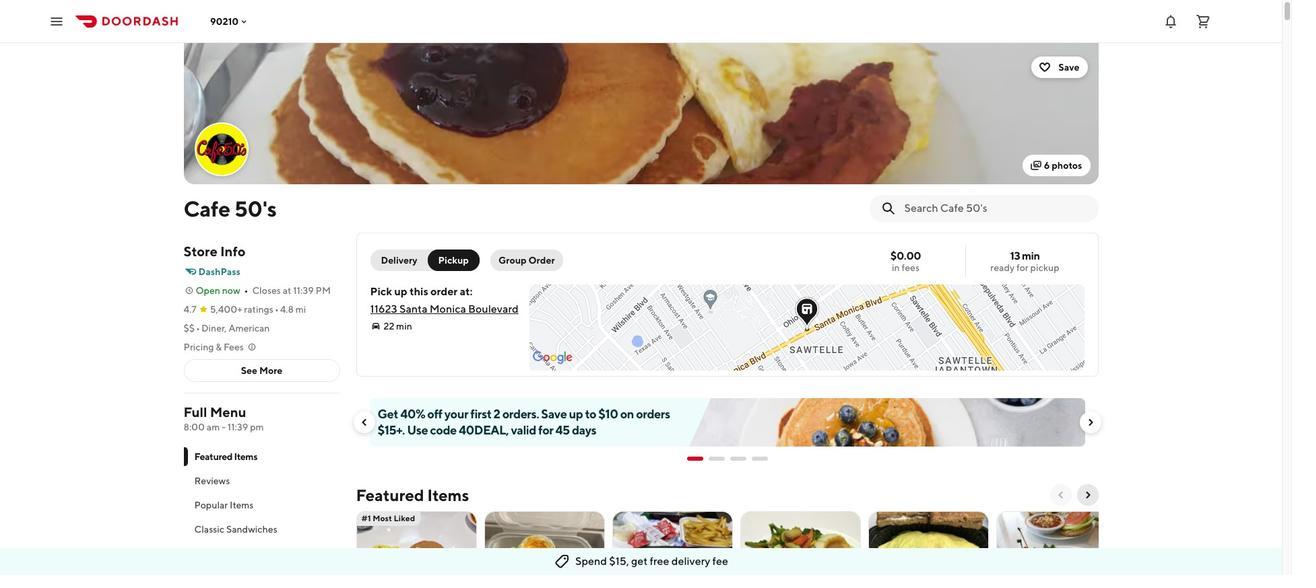 Task type: describe. For each thing, give the bounding box(es) containing it.
sandwiches
[[226, 525, 277, 536]]

see
[[241, 366, 257, 377]]

avocado  & sauteed  spinach omelette image
[[869, 512, 988, 576]]

ratings
[[244, 304, 273, 315]]

4.7
[[184, 304, 196, 315]]

see more button
[[184, 360, 339, 382]]

group order
[[498, 255, 555, 266]]

menu
[[210, 405, 246, 420]]

monica
[[430, 303, 466, 316]]

$$ • diner, american
[[184, 323, 270, 334]]

delivery
[[381, 255, 417, 266]]

powered by google image
[[533, 352, 572, 365]]

mi
[[295, 304, 306, 315]]

previous button of carousel image
[[1055, 490, 1066, 501]]

11623 santa monica boulevard link
[[370, 303, 519, 316]]

santa
[[399, 303, 427, 316]]

louisiana style chicken strips image
[[485, 512, 604, 576]]

items inside button
[[230, 501, 254, 511]]

next button of carousel image
[[1082, 490, 1093, 501]]

2+2+2  breakfast image
[[357, 512, 476, 576]]

closes
[[252, 286, 281, 296]]

classic sandwiches button
[[184, 518, 340, 542]]

delivery
[[671, 556, 710, 569]]

$15,
[[609, 556, 629, 569]]

0 horizontal spatial featured
[[194, 452, 232, 463]]

ready
[[991, 263, 1015, 274]]

1 vertical spatial featured items
[[356, 486, 469, 505]]

22
[[384, 321, 394, 332]]

pricing
[[184, 342, 214, 353]]

pick
[[370, 286, 392, 298]]

5,400+
[[210, 304, 242, 315]]

13 min ready for pickup
[[991, 250, 1059, 274]]

save button
[[1032, 57, 1088, 78]]

11:39 inside full menu 8:00 am - 11:39 pm
[[228, 422, 248, 433]]

4.8
[[280, 304, 294, 315]]

22 min
[[384, 321, 412, 332]]

photos
[[1052, 160, 1082, 171]]

full menu 8:00 am - 11:39 pm
[[184, 405, 264, 433]]

orders.
[[502, 408, 539, 422]]

90210
[[210, 16, 239, 27]]

info
[[220, 244, 246, 259]]

diner,
[[201, 323, 227, 334]]

group order button
[[490, 250, 563, 271]]

featured inside heading
[[356, 486, 424, 505]]

2 vertical spatial •
[[196, 323, 200, 334]]

save inside "get 40% off your first 2 orders. save up to $10 on orders $15+.  use code 40deal, valid for 45 days"
[[541, 408, 567, 422]]

-
[[222, 422, 226, 433]]

items up 'reviews' button
[[234, 452, 257, 463]]

most
[[373, 514, 392, 524]]

0 items, open order cart image
[[1195, 13, 1211, 29]]

order methods option group
[[370, 250, 480, 271]]

fees
[[902, 263, 920, 274]]

open
[[196, 286, 220, 296]]

45
[[556, 424, 570, 438]]

90210 button
[[210, 16, 249, 27]]

group
[[498, 255, 527, 266]]

american
[[229, 323, 270, 334]]

pickup
[[1030, 263, 1059, 274]]

southern fried mac & cheese bites image
[[997, 512, 1116, 576]]

6 photos button
[[1022, 155, 1090, 177]]

to
[[585, 408, 596, 422]]

#1 most liked
[[361, 514, 415, 524]]

get 40% off your first 2 orders. save up to $10 on orders $15+.  use code 40deal, valid for 45 days
[[378, 408, 670, 438]]

see more
[[241, 366, 282, 377]]

get
[[378, 408, 398, 422]]

8:00
[[184, 422, 205, 433]]

previous button of carousel image
[[359, 418, 370, 428]]

5,400+ ratings •
[[210, 304, 279, 315]]

featured items heading
[[356, 485, 469, 507]]

order
[[529, 255, 555, 266]]

order
[[430, 286, 458, 298]]

#1 most liked button
[[356, 512, 477, 576]]

Item Search search field
[[904, 201, 1088, 216]]

boulevard
[[468, 303, 519, 316]]

code
[[430, 424, 457, 438]]

appetizers
[[194, 549, 241, 560]]

this
[[410, 286, 428, 298]]

select promotional banner element
[[687, 447, 768, 472]]

4.8 mi
[[280, 304, 306, 315]]

spend
[[575, 556, 607, 569]]

40deal,
[[459, 424, 509, 438]]

notification bell image
[[1163, 13, 1179, 29]]

popular
[[194, 501, 228, 511]]

fees
[[224, 342, 244, 353]]



Task type: vqa. For each thing, say whether or not it's contained in the screenshot.
13
yes



Task type: locate. For each thing, give the bounding box(es) containing it.
0 vertical spatial save
[[1059, 62, 1080, 73]]

11:39 right at
[[293, 286, 314, 296]]

0 vertical spatial 11:39
[[293, 286, 314, 296]]

in
[[892, 263, 900, 274]]

2 horizontal spatial •
[[275, 304, 279, 315]]

0 horizontal spatial up
[[394, 286, 407, 298]]

up left this
[[394, 286, 407, 298]]

for left the 45
[[538, 424, 553, 438]]

1 horizontal spatial up
[[569, 408, 583, 422]]

get
[[631, 556, 648, 569]]

your
[[444, 408, 468, 422]]

on
[[620, 408, 634, 422]]

$$
[[184, 323, 195, 334]]

• left 4.8
[[275, 304, 279, 315]]

for right ready
[[1016, 263, 1028, 274]]

valid
[[511, 424, 536, 438]]

appetizers button
[[184, 542, 340, 567]]

featured
[[194, 452, 232, 463], [356, 486, 424, 505]]

1 horizontal spatial •
[[244, 286, 248, 296]]

pricing & fees
[[184, 342, 244, 353]]

classic
[[194, 525, 224, 536]]

featured items up liked
[[356, 486, 469, 505]]

for inside "get 40% off your first 2 orders. save up to $10 on orders $15+.  use code 40deal, valid for 45 days"
[[538, 424, 553, 438]]

0 horizontal spatial min
[[396, 321, 412, 332]]

featured up #1 most liked
[[356, 486, 424, 505]]

fee
[[712, 556, 728, 569]]

items inside heading
[[427, 486, 469, 505]]

reviews button
[[184, 470, 340, 494]]

• right the $$
[[196, 323, 200, 334]]

popular items
[[194, 501, 254, 511]]

0 vertical spatial min
[[1022, 250, 1040, 263]]

items up classic sandwiches
[[230, 501, 254, 511]]

open menu image
[[49, 13, 65, 29]]

pricing & fees button
[[184, 341, 257, 354]]

1 vertical spatial up
[[569, 408, 583, 422]]

off
[[427, 408, 442, 422]]

classic sandwiches
[[194, 525, 277, 536]]

0 horizontal spatial •
[[196, 323, 200, 334]]

dashpass
[[198, 267, 240, 278]]

save inside button
[[1059, 62, 1080, 73]]

at
[[283, 286, 291, 296]]

1 horizontal spatial featured items
[[356, 486, 469, 505]]

first
[[470, 408, 491, 422]]

0 horizontal spatial for
[[538, 424, 553, 438]]

1 vertical spatial min
[[396, 321, 412, 332]]

1 horizontal spatial for
[[1016, 263, 1028, 274]]

Delivery radio
[[370, 250, 436, 271]]

6 photos
[[1044, 160, 1082, 171]]

1 horizontal spatial save
[[1059, 62, 1080, 73]]

1 vertical spatial •
[[275, 304, 279, 315]]

0 vertical spatial featured items
[[194, 452, 257, 463]]

am
[[207, 422, 220, 433]]

min right 22
[[396, 321, 412, 332]]

$15+.
[[378, 424, 405, 438]]

6
[[1044, 160, 1050, 171]]

• closes at 11:39 pm
[[244, 286, 331, 296]]

save
[[1059, 62, 1080, 73], [541, 408, 567, 422]]

orders
[[636, 408, 670, 422]]

days
[[572, 424, 596, 438]]

next button of carousel image
[[1085, 418, 1096, 428]]

now
[[222, 286, 240, 296]]

popular items button
[[184, 494, 340, 518]]

0 vertical spatial for
[[1016, 263, 1028, 274]]

1 vertical spatial save
[[541, 408, 567, 422]]

featured items
[[194, 452, 257, 463], [356, 486, 469, 505]]

for
[[1016, 263, 1028, 274], [538, 424, 553, 438]]

spend $15, get free delivery fee
[[575, 556, 728, 569]]

2
[[494, 408, 500, 422]]

up inside pick up this order at: 11623 santa monica boulevard
[[394, 286, 407, 298]]

pm
[[316, 286, 331, 296]]

• right now
[[244, 286, 248, 296]]

pick up this order at: 11623 santa monica boulevard
[[370, 286, 519, 316]]

min
[[1022, 250, 1040, 263], [396, 321, 412, 332]]

0 horizontal spatial featured items
[[194, 452, 257, 463]]

map region
[[466, 174, 1156, 519]]

liked
[[394, 514, 415, 524]]

1 vertical spatial featured
[[356, 486, 424, 505]]

$10
[[598, 408, 618, 422]]

store
[[184, 244, 217, 259]]

up left the to
[[569, 408, 583, 422]]

cafe 50's
[[184, 196, 277, 222]]

1 horizontal spatial 11:39
[[293, 286, 314, 296]]

for inside 13 min ready for pickup
[[1016, 263, 1028, 274]]

1 vertical spatial 11:39
[[228, 422, 248, 433]]

featured up reviews
[[194, 452, 232, 463]]

free
[[650, 556, 669, 569]]

&
[[216, 342, 222, 353]]

1 horizontal spatial featured
[[356, 486, 424, 505]]

$0.00 in fees
[[890, 250, 921, 274]]

0 vertical spatial up
[[394, 286, 407, 298]]

1 horizontal spatial min
[[1022, 250, 1040, 263]]

full
[[184, 405, 207, 420]]

0 vertical spatial •
[[244, 286, 248, 296]]

at:
[[460, 286, 473, 298]]

0 vertical spatial featured
[[194, 452, 232, 463]]

items
[[234, 452, 257, 463], [427, 486, 469, 505], [230, 501, 254, 511]]

up
[[394, 286, 407, 298], [569, 408, 583, 422]]

min right the 13
[[1022, 250, 1040, 263]]

min inside 13 min ready for pickup
[[1022, 250, 1040, 263]]

11623
[[370, 303, 397, 316]]

store info
[[184, 244, 246, 259]]

up inside "get 40% off your first 2 orders. save up to $10 on orders $15+.  use code 40deal, valid for 45 days"
[[569, 408, 583, 422]]

1 vertical spatial for
[[538, 424, 553, 438]]

50's
[[234, 196, 277, 222]]

13
[[1010, 250, 1020, 263]]

cafe 50's image
[[184, 43, 1098, 185], [196, 124, 247, 175]]

#1
[[361, 514, 371, 524]]

pm
[[250, 422, 264, 433]]

0 horizontal spatial 11:39
[[228, 422, 248, 433]]

0 horizontal spatial save
[[541, 408, 567, 422]]

items up 2+2+2  breakfast image
[[427, 486, 469, 505]]

reviews
[[194, 476, 230, 487]]

southern fried chicken dinner image
[[741, 512, 860, 576]]

11:39 right -
[[228, 422, 248, 433]]

Pickup radio
[[427, 250, 480, 271]]

featured items up reviews
[[194, 452, 257, 463]]

pickup
[[438, 255, 469, 266]]

min for 13
[[1022, 250, 1040, 263]]

tuna - fresh tomato - jack cheese melt image
[[613, 512, 732, 576]]

open now
[[196, 286, 240, 296]]

cafe
[[184, 196, 230, 222]]

min for 22
[[396, 321, 412, 332]]



